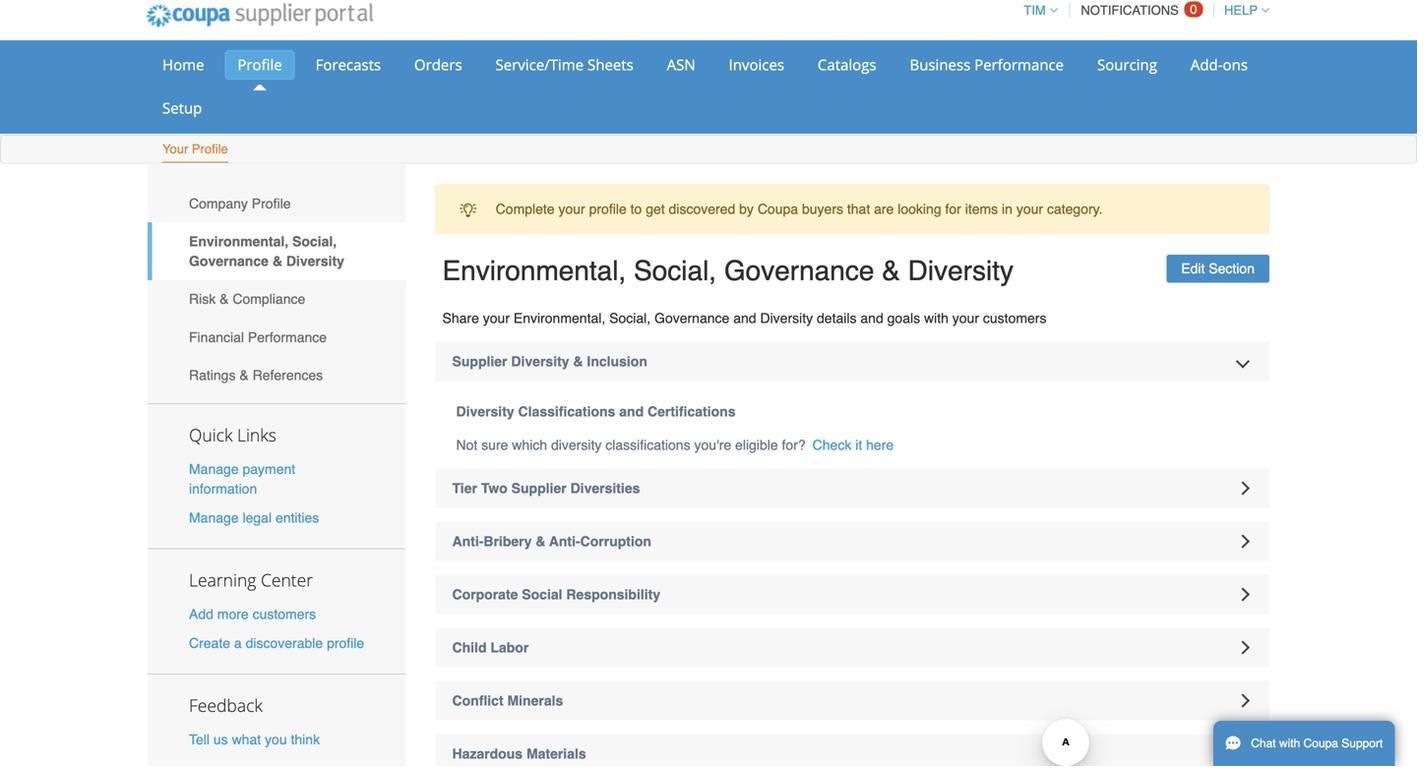 Task type: locate. For each thing, give the bounding box(es) containing it.
0 vertical spatial profile
[[589, 201, 627, 217]]

conflict minerals
[[452, 693, 563, 709]]

1 vertical spatial manage
[[189, 510, 239, 526]]

here
[[866, 438, 894, 453]]

diversity up sure
[[456, 404, 514, 420]]

governance up details
[[724, 255, 874, 287]]

manage inside manage payment information
[[189, 462, 239, 478]]

social, down "get"
[[634, 255, 717, 287]]

sheets
[[588, 55, 634, 75]]

and up the classifications
[[619, 404, 644, 420]]

buyers
[[802, 201, 844, 217]]

environmental, social, governance & diversity up compliance
[[189, 234, 344, 269]]

2 vertical spatial profile
[[252, 196, 291, 211]]

profile
[[589, 201, 627, 217], [327, 636, 364, 651]]

diversity up risk & compliance link
[[286, 253, 344, 269]]

1 horizontal spatial profile
[[589, 201, 627, 217]]

1 horizontal spatial supplier
[[512, 481, 567, 497]]

coupa
[[758, 201, 798, 217], [1304, 737, 1339, 751]]

your right share
[[483, 311, 510, 326]]

social, up inclusion
[[609, 311, 651, 326]]

profile for company profile
[[252, 196, 291, 211]]

forecasts link
[[303, 50, 394, 80]]

your
[[559, 201, 585, 217], [1017, 201, 1043, 217], [483, 311, 510, 326], [953, 311, 979, 326]]

sure
[[482, 438, 508, 453]]

0 vertical spatial social,
[[292, 234, 337, 250]]

1 vertical spatial social,
[[634, 255, 717, 287]]

tell us what you think
[[189, 732, 320, 748]]

financial
[[189, 330, 244, 345]]

& inside heading
[[536, 534, 546, 550]]

environmental,
[[189, 234, 289, 250], [442, 255, 626, 287], [514, 311, 606, 326]]

discovered
[[669, 201, 736, 217]]

& right bribery
[[536, 534, 546, 550]]

& inside environmental, social, governance & diversity
[[272, 253, 282, 269]]

classifications
[[606, 438, 691, 453]]

manage legal entities link
[[189, 510, 319, 526]]

environmental, down complete in the top of the page
[[442, 255, 626, 287]]

social,
[[292, 234, 337, 250], [634, 255, 717, 287], [609, 311, 651, 326]]

1 horizontal spatial with
[[1280, 737, 1301, 751]]

2 vertical spatial environmental,
[[514, 311, 606, 326]]

compliance
[[233, 292, 305, 307]]

anti- up corporate social responsibility
[[549, 534, 580, 550]]

supplier down which
[[512, 481, 567, 497]]

profile right your
[[192, 142, 228, 157]]

2 horizontal spatial and
[[861, 311, 884, 326]]

forecasts
[[316, 55, 381, 75]]

with right goals
[[924, 311, 949, 326]]

0 horizontal spatial coupa
[[758, 201, 798, 217]]

1 vertical spatial coupa
[[1304, 737, 1339, 751]]

profile up environmental, social, governance & diversity link
[[252, 196, 291, 211]]

0 horizontal spatial profile
[[327, 636, 364, 651]]

your right goals
[[953, 311, 979, 326]]

and left details
[[734, 311, 757, 326]]

navigation
[[1015, 0, 1270, 30]]

profile left to
[[589, 201, 627, 217]]

labor
[[491, 640, 529, 656]]

corporate social responsibility button
[[436, 575, 1270, 615]]

manage down information
[[189, 510, 239, 526]]

check it here link
[[813, 436, 894, 455]]

& left inclusion
[[573, 354, 583, 370]]

0 horizontal spatial anti-
[[452, 534, 484, 550]]

to
[[631, 201, 642, 217]]

add more customers
[[189, 607, 316, 623]]

hazardous materials heading
[[436, 735, 1270, 767]]

invoices link
[[716, 50, 797, 80]]

manage
[[189, 462, 239, 478], [189, 510, 239, 526]]

1 horizontal spatial environmental, social, governance & diversity
[[442, 255, 1014, 287]]

profile down coupa supplier portal image
[[238, 55, 282, 75]]

diversity up classifications
[[511, 354, 569, 370]]

conflict
[[452, 693, 504, 709]]

catalogs link
[[805, 50, 889, 80]]

edit section link
[[1167, 255, 1270, 283]]

child
[[452, 640, 487, 656]]

what
[[232, 732, 261, 748]]

anti-bribery & anti-corruption heading
[[436, 522, 1270, 562]]

corporate social responsibility heading
[[436, 575, 1270, 615]]

help link
[[1216, 3, 1270, 18]]

governance up risk & compliance
[[189, 253, 269, 269]]

complete your profile to get discovered by coupa buyers that are looking for items in your category. alert
[[436, 185, 1270, 234]]

0 vertical spatial coupa
[[758, 201, 798, 217]]

0 vertical spatial manage
[[189, 462, 239, 478]]

conflict minerals button
[[436, 682, 1270, 721]]

tell us what you think button
[[189, 730, 320, 750]]

responsibility
[[566, 587, 661, 603]]

business performance link
[[897, 50, 1077, 80]]

1 manage from the top
[[189, 462, 239, 478]]

environmental, social, governance & diversity up share your environmental, social, governance and diversity details and goals with your customers
[[442, 255, 1014, 287]]

orders
[[414, 55, 462, 75]]

manage legal entities
[[189, 510, 319, 526]]

coupa inside alert
[[758, 201, 798, 217]]

profile right discoverable in the left of the page
[[327, 636, 364, 651]]

goals
[[887, 311, 920, 326]]

diversity left details
[[760, 311, 813, 326]]

materials
[[527, 747, 586, 762]]

social, down company profile link
[[292, 234, 337, 250]]

0 vertical spatial profile
[[238, 55, 282, 75]]

performance up references
[[248, 330, 327, 345]]

conflict minerals heading
[[436, 682, 1270, 721]]

1 horizontal spatial performance
[[975, 55, 1064, 75]]

1 vertical spatial profile
[[192, 142, 228, 157]]

corruption
[[580, 534, 652, 550]]

it
[[856, 438, 863, 453]]

sourcing
[[1098, 55, 1158, 75]]

1 vertical spatial profile
[[327, 636, 364, 651]]

are
[[874, 201, 894, 217]]

company profile link
[[148, 185, 406, 223]]

1 horizontal spatial customers
[[983, 311, 1047, 326]]

center
[[261, 569, 313, 592]]

payment
[[243, 462, 295, 478]]

your profile link
[[161, 137, 229, 163]]

manage for manage legal entities
[[189, 510, 239, 526]]

0 horizontal spatial performance
[[248, 330, 327, 345]]

0 vertical spatial supplier
[[452, 354, 507, 370]]

references
[[253, 368, 323, 383]]

manage up information
[[189, 462, 239, 478]]

business
[[910, 55, 971, 75]]

performance inside "link"
[[975, 55, 1064, 75]]

service/time sheets
[[496, 55, 634, 75]]

company
[[189, 196, 248, 211]]

by
[[739, 201, 754, 217]]

governance up certifications
[[655, 311, 730, 326]]

1 vertical spatial with
[[1280, 737, 1301, 751]]

financial performance
[[189, 330, 327, 345]]

2 vertical spatial social,
[[609, 311, 651, 326]]

complete your profile to get discovered by coupa buyers that are looking for items in your category.
[[496, 201, 1103, 217]]

setup link
[[150, 94, 215, 123]]

1 vertical spatial environmental,
[[442, 255, 626, 287]]

more
[[217, 607, 249, 623]]

details
[[817, 311, 857, 326]]

add more customers link
[[189, 607, 316, 623]]

1 vertical spatial supplier
[[512, 481, 567, 497]]

legal
[[243, 510, 272, 526]]

1 horizontal spatial and
[[734, 311, 757, 326]]

2 anti- from the left
[[549, 534, 580, 550]]

supplier down share
[[452, 354, 507, 370]]

0 horizontal spatial with
[[924, 311, 949, 326]]

2 manage from the top
[[189, 510, 239, 526]]

information
[[189, 481, 257, 497]]

diversity
[[286, 253, 344, 269], [908, 255, 1014, 287], [760, 311, 813, 326], [511, 354, 569, 370], [456, 404, 514, 420]]

support
[[1342, 737, 1383, 751]]

two
[[481, 481, 508, 497]]

supplier diversity & inclusion heading
[[436, 342, 1270, 381]]

entities
[[276, 510, 319, 526]]

coupa right 'by'
[[758, 201, 798, 217]]

diversity
[[551, 438, 602, 453]]

0 vertical spatial with
[[924, 311, 949, 326]]

0 horizontal spatial customers
[[253, 607, 316, 623]]

diversity down for
[[908, 255, 1014, 287]]

diversity inside supplier diversity & inclusion dropdown button
[[511, 354, 569, 370]]

create a discoverable profile link
[[189, 636, 364, 651]]

you
[[265, 732, 287, 748]]

0 vertical spatial environmental,
[[189, 234, 289, 250]]

tier
[[452, 481, 477, 497]]

1 horizontal spatial coupa
[[1304, 737, 1339, 751]]

1 vertical spatial performance
[[248, 330, 327, 345]]

coupa left support
[[1304, 737, 1339, 751]]

0 horizontal spatial supplier
[[452, 354, 507, 370]]

0 vertical spatial performance
[[975, 55, 1064, 75]]

1 horizontal spatial anti-
[[549, 534, 580, 550]]

section
[[1209, 261, 1255, 277]]

environmental, down the company profile
[[189, 234, 289, 250]]

0 vertical spatial customers
[[983, 311, 1047, 326]]

and left goals
[[861, 311, 884, 326]]

you're
[[694, 438, 732, 453]]

corporate social responsibility
[[452, 587, 661, 603]]

anti-
[[452, 534, 484, 550], [549, 534, 580, 550]]

performance down tim
[[975, 55, 1064, 75]]

tell
[[189, 732, 210, 748]]

coupa supplier portal image
[[133, 0, 387, 40]]

supplier inside heading
[[452, 354, 507, 370]]

& up risk & compliance link
[[272, 253, 282, 269]]

environmental, up supplier diversity & inclusion
[[514, 311, 606, 326]]

edit section
[[1181, 261, 1255, 277]]

asn link
[[654, 50, 708, 80]]

with right "chat"
[[1280, 737, 1301, 751]]

anti- down tier
[[452, 534, 484, 550]]



Task type: describe. For each thing, give the bounding box(es) containing it.
performance for business performance
[[975, 55, 1064, 75]]

catalogs
[[818, 55, 877, 75]]

1 anti- from the left
[[452, 534, 484, 550]]

supplier inside heading
[[512, 481, 567, 497]]

for
[[945, 201, 962, 217]]

0 horizontal spatial environmental, social, governance & diversity
[[189, 234, 344, 269]]

create a discoverable profile
[[189, 636, 364, 651]]

add
[[189, 607, 214, 623]]

manage payment information
[[189, 462, 295, 497]]

your right the "in"
[[1017, 201, 1043, 217]]

add-ons link
[[1178, 50, 1261, 80]]

chat with coupa support button
[[1214, 722, 1395, 767]]

risk & compliance
[[189, 292, 305, 307]]

navigation containing notifications 0
[[1015, 0, 1270, 30]]

learning center
[[189, 569, 313, 592]]

links
[[237, 424, 276, 447]]

think
[[291, 732, 320, 748]]

corporate
[[452, 587, 518, 603]]

invoices
[[729, 55, 785, 75]]

add-
[[1191, 55, 1223, 75]]

diversity classifications and certifications
[[456, 404, 736, 420]]

child labor
[[452, 640, 529, 656]]

your right complete in the top of the page
[[559, 201, 585, 217]]

environmental, social, governance & diversity link
[[148, 223, 406, 280]]

in
[[1002, 201, 1013, 217]]

ratings & references
[[189, 368, 323, 383]]

minerals
[[507, 693, 563, 709]]

your
[[162, 142, 188, 157]]

governance inside environmental, social, governance & diversity link
[[189, 253, 269, 269]]

complete
[[496, 201, 555, 217]]

environmental, inside environmental, social, governance & diversity
[[189, 234, 289, 250]]

certifications
[[648, 404, 736, 420]]

supplier diversity & inclusion
[[452, 354, 648, 370]]

discoverable
[[246, 636, 323, 651]]

diversities
[[570, 481, 640, 497]]

business performance
[[910, 55, 1064, 75]]

asn
[[667, 55, 696, 75]]

chat with coupa support
[[1251, 737, 1383, 751]]

financial performance link
[[148, 318, 406, 356]]

& up goals
[[882, 255, 901, 287]]

diversity inside environmental, social, governance & diversity
[[286, 253, 344, 269]]

tim
[[1024, 3, 1046, 18]]

items
[[965, 201, 998, 217]]

performance for financial performance
[[248, 330, 327, 345]]

learning
[[189, 569, 256, 592]]

profile inside alert
[[589, 201, 627, 217]]

looking
[[898, 201, 942, 217]]

profile link
[[225, 50, 295, 80]]

not
[[456, 438, 478, 453]]

help
[[1225, 3, 1258, 18]]

& right risk in the top of the page
[[220, 292, 229, 307]]

child labor heading
[[436, 629, 1270, 668]]

not sure which diversity classifications you're eligible for? check it here
[[456, 438, 894, 453]]

home link
[[150, 50, 217, 80]]

orders link
[[402, 50, 475, 80]]

profile for your profile
[[192, 142, 228, 157]]

company profile
[[189, 196, 291, 211]]

hazardous
[[452, 747, 523, 762]]

category.
[[1047, 201, 1103, 217]]

bribery
[[484, 534, 532, 550]]

inclusion
[[587, 354, 648, 370]]

manage for manage payment information
[[189, 462, 239, 478]]

1 vertical spatial customers
[[253, 607, 316, 623]]

classifications
[[518, 404, 616, 420]]

coupa inside button
[[1304, 737, 1339, 751]]

ratings & references link
[[148, 356, 406, 395]]

hazardous materials
[[452, 747, 586, 762]]

chat
[[1251, 737, 1276, 751]]

for?
[[782, 438, 806, 453]]

tier two supplier diversities heading
[[436, 469, 1270, 508]]

your profile
[[162, 142, 228, 157]]

ratings
[[189, 368, 236, 383]]

& inside heading
[[573, 354, 583, 370]]

which
[[512, 438, 547, 453]]

anti-bribery & anti-corruption button
[[436, 522, 1270, 562]]

share
[[442, 311, 479, 326]]

get
[[646, 201, 665, 217]]

ons
[[1223, 55, 1248, 75]]

service/time
[[496, 55, 584, 75]]

tier two supplier diversities button
[[436, 469, 1270, 508]]

social, inside environmental, social, governance & diversity
[[292, 234, 337, 250]]

child labor button
[[436, 629, 1270, 668]]

quick links
[[189, 424, 276, 447]]

with inside button
[[1280, 737, 1301, 751]]

tim link
[[1015, 3, 1058, 18]]

notifications 0
[[1081, 2, 1197, 18]]

create
[[189, 636, 230, 651]]

0 horizontal spatial and
[[619, 404, 644, 420]]

add-ons
[[1191, 55, 1248, 75]]

& right ratings
[[240, 368, 249, 383]]



Task type: vqa. For each thing, say whether or not it's contained in the screenshot.
the topmost "Change image"
no



